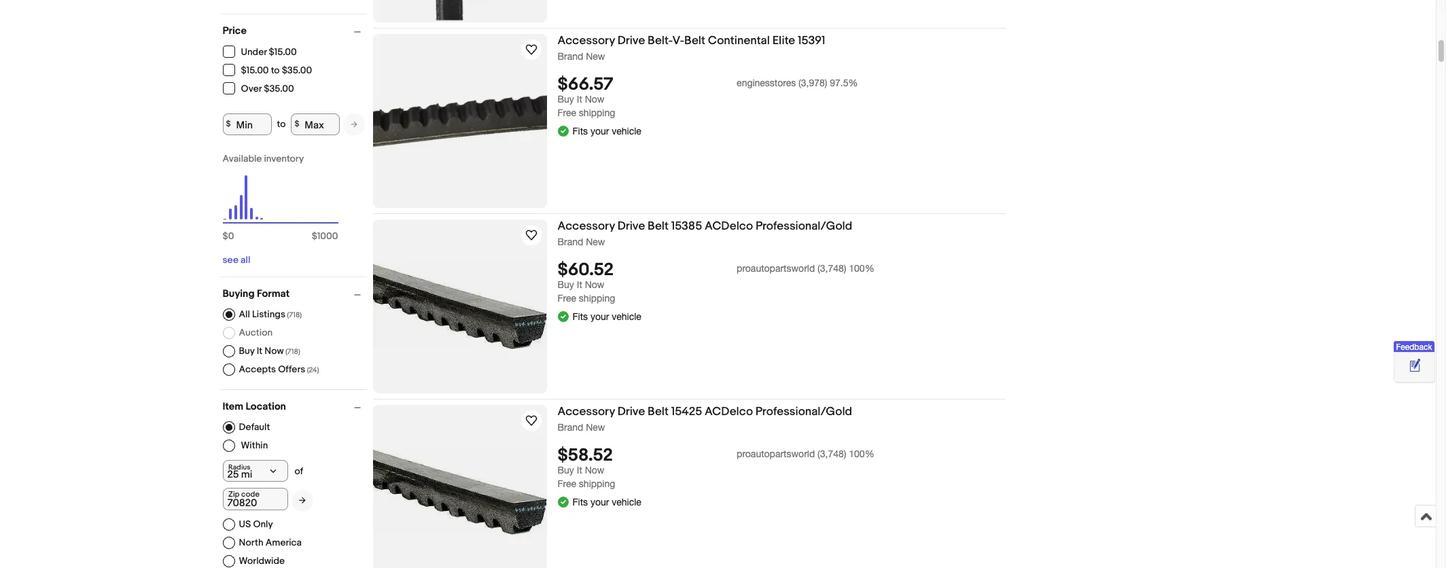 Task type: vqa. For each thing, say whether or not it's contained in the screenshot.
Featured categories
no



Task type: describe. For each thing, give the bounding box(es) containing it.
belt inside accessory drive belt-v-belt continental elite 15391 brand new
[[684, 34, 705, 48]]

new for $60.52
[[586, 236, 605, 247]]

proautopartsworld (3,748) 100% buy it now free shipping for $60.52
[[558, 263, 874, 304]]

 (718) Items text field
[[285, 310, 302, 319]]

fits your vehicle for $60.52
[[573, 311, 641, 322]]

all
[[239, 308, 250, 320]]

shipping for $58.52
[[579, 479, 615, 489]]

(3,978)
[[799, 78, 827, 88]]

worldwide
[[239, 555, 285, 566]]

$60.52
[[558, 260, 614, 281]]

worldwide link
[[223, 555, 285, 567]]

fits for $60.52
[[573, 311, 588, 322]]

$66.57
[[558, 74, 613, 95]]

us only
[[239, 518, 273, 530]]

Maximum Value in $ text field
[[291, 113, 340, 135]]

format
[[257, 287, 290, 300]]

under $15.00
[[241, 46, 297, 58]]

accessory drive belt-v-belt continental elite 15391 brand new
[[558, 34, 825, 62]]

proautopartsworld (3,748) 100% buy it now free shipping for $58.52
[[558, 449, 874, 489]]

 (24) Items text field
[[305, 365, 319, 374]]

now for $58.52
[[585, 465, 604, 476]]

accessory drive belt 15385 acdelco professional/gold brand new
[[558, 219, 852, 247]]

enginesstores
[[737, 78, 796, 88]]

free for $60.52
[[558, 293, 576, 304]]

now for $66.57
[[585, 94, 604, 105]]

buy for $60.52
[[558, 279, 574, 290]]

accessory drive belt 15425 acdelco professional/gold link
[[558, 405, 1005, 421]]

and text__icon image for $58.52
[[558, 496, 568, 506]]

accessory drive belt 15385 acdelco professional/gold image
[[373, 264, 547, 349]]

$15.00 to $35.00
[[241, 65, 312, 76]]

(718) inside all listings (718)
[[287, 310, 302, 319]]

shipping for $66.57
[[579, 107, 615, 118]]

brand inside accessory drive belt-v-belt continental elite 15391 brand new
[[558, 51, 583, 62]]

1000
[[317, 230, 338, 242]]

drive for $60.52
[[617, 219, 645, 233]]

buy it now (718)
[[239, 345, 300, 356]]

$ up inventory
[[295, 119, 299, 129]]

free for $58.52
[[558, 479, 576, 489]]

north america link
[[223, 537, 302, 549]]

see all
[[223, 254, 250, 265]]

fits for $66.57
[[573, 125, 588, 136]]

now for $60.52
[[585, 279, 604, 290]]

97.5%
[[830, 78, 858, 88]]

Minimum Value in $ text field
[[223, 113, 271, 135]]

15391
[[798, 34, 825, 48]]

accessory for $58.52
[[558, 405, 615, 419]]

100% for $58.52
[[849, 449, 874, 460]]

0 vertical spatial to
[[271, 65, 280, 76]]

listings
[[252, 308, 285, 320]]

accessory drive belt 15425 acdelco professional/gold image
[[373, 449, 547, 535]]

accepts
[[239, 363, 276, 375]]

available
[[223, 153, 262, 164]]

accessory drive belt 15425 acdelco professional/gold heading
[[558, 405, 852, 419]]

$ 1000
[[312, 230, 338, 242]]

v-
[[672, 34, 684, 48]]

default link
[[223, 421, 270, 433]]

north america
[[239, 537, 302, 548]]

only
[[253, 518, 273, 530]]

1 vertical spatial $15.00
[[241, 65, 269, 76]]

$ 0
[[223, 230, 234, 242]]

elite
[[772, 34, 795, 48]]

proautopartsworld for $58.52
[[737, 449, 815, 460]]

available inventory
[[223, 153, 304, 164]]

america
[[266, 537, 302, 548]]

vehicle for $60.52
[[612, 311, 641, 322]]

$35.00 inside over $35.00 link
[[264, 83, 294, 94]]

us
[[239, 518, 251, 530]]

(3,748) for $58.52
[[818, 449, 846, 460]]

item
[[223, 400, 243, 413]]

100% for $60.52
[[849, 263, 874, 274]]

under
[[241, 46, 267, 58]]

free for $66.57
[[558, 107, 576, 118]]

see all button
[[223, 254, 250, 265]]

accessory drive belt-v-belt continental elite 15391 heading
[[558, 34, 825, 48]]

fits for $58.52
[[573, 496, 588, 507]]

proautopartsworld for $60.52
[[737, 263, 815, 274]]

 (718) Items text field
[[284, 347, 300, 356]]

over $35.00
[[241, 83, 294, 94]]

offers
[[278, 363, 305, 375]]



Task type: locate. For each thing, give the bounding box(es) containing it.
buy for $66.57
[[558, 94, 574, 105]]

shipping down the $60.52
[[579, 293, 615, 304]]

0 vertical spatial shipping
[[579, 107, 615, 118]]

new inside accessory drive belt 15425 acdelco professional/gold brand new
[[586, 422, 605, 433]]

3 drive from the top
[[617, 405, 645, 419]]

None text field
[[223, 488, 288, 510]]

2 drive from the top
[[617, 219, 645, 233]]

(718)
[[287, 310, 302, 319], [285, 347, 300, 356]]

fits down '$66.57'
[[573, 125, 588, 136]]

proautopartsworld (3,748) 100% buy it now free shipping down accessory drive belt 15385 acdelco professional/gold brand new
[[558, 263, 874, 304]]

accepts offers (24)
[[239, 363, 319, 375]]

3 fits your vehicle from the top
[[573, 496, 641, 507]]

price
[[223, 24, 247, 37]]

watch accessory drive belt-v-belt continental elite 15391 image
[[523, 41, 539, 58]]

$15.00 to $35.00 link
[[223, 64, 313, 76]]

0 vertical spatial acdelco
[[705, 219, 753, 233]]

$58.52
[[558, 445, 613, 466]]

accessory for $66.57
[[558, 34, 615, 48]]

2 vehicle from the top
[[612, 311, 641, 322]]

graph of available inventory between $0 and $1000+ image
[[223, 153, 338, 248]]

0 vertical spatial your
[[590, 125, 609, 136]]

(24)
[[307, 365, 319, 374]]

0 vertical spatial accessory
[[558, 34, 615, 48]]

professional/gold inside accessory drive belt 15385 acdelco professional/gold brand new
[[756, 219, 852, 233]]

accessory drive belt-v-belt continental elite 15391 image
[[373, 94, 547, 148]]

your down '$66.57'
[[590, 125, 609, 136]]

1 proautopartsworld (3,748) 100% buy it now free shipping from the top
[[558, 263, 874, 304]]

(3,748) down accessory drive belt 15425 acdelco professional/gold link
[[818, 449, 846, 460]]

brand for $58.52
[[558, 422, 583, 433]]

1 vertical spatial and text__icon image
[[558, 310, 568, 321]]

1 vertical spatial belt
[[648, 219, 669, 233]]

3 vehicle from the top
[[612, 496, 641, 507]]

1 vertical spatial new
[[586, 236, 605, 247]]

over
[[241, 83, 262, 94]]

2 proautopartsworld from the top
[[737, 449, 815, 460]]

free down the $58.52
[[558, 479, 576, 489]]

1 vertical spatial (3,748)
[[818, 449, 846, 460]]

100%
[[849, 263, 874, 274], [849, 449, 874, 460]]

new
[[586, 51, 605, 62], [586, 236, 605, 247], [586, 422, 605, 433]]

belt left 15385
[[648, 219, 669, 233]]

brand inside accessory drive belt 15385 acdelco professional/gold brand new
[[558, 236, 583, 247]]

belt left 15425
[[648, 405, 669, 419]]

acdelco
[[705, 219, 753, 233], [705, 405, 753, 419]]

accessory drive belt 15385 acdelco professional/gold link
[[558, 219, 1005, 236]]

now inside enginesstores (3,978) 97.5% buy it now free shipping
[[585, 94, 604, 105]]

professional/gold inside accessory drive belt 15425 acdelco professional/gold brand new
[[756, 405, 852, 419]]

2 vertical spatial fits
[[573, 496, 588, 507]]

0 vertical spatial vehicle
[[612, 125, 641, 136]]

$ up buying format dropdown button
[[312, 230, 317, 242]]

professional/gold
[[756, 219, 852, 233], [756, 405, 852, 419]]

of
[[295, 465, 303, 477]]

3 your from the top
[[590, 496, 609, 507]]

brand up the $58.52
[[558, 422, 583, 433]]

belt for $60.52
[[648, 219, 669, 233]]

$15.00 up over $35.00 link
[[241, 65, 269, 76]]

1 vehicle from the top
[[612, 125, 641, 136]]

2 vertical spatial drive
[[617, 405, 645, 419]]

1 vertical spatial fits
[[573, 311, 588, 322]]

2 vertical spatial brand
[[558, 422, 583, 433]]

it for $66.57
[[577, 94, 582, 105]]

1 your from the top
[[590, 125, 609, 136]]

price button
[[223, 24, 367, 37]]

drive inside accessory drive belt-v-belt continental elite 15391 brand new
[[617, 34, 645, 48]]

acdelco right 15425
[[705, 405, 753, 419]]

0 vertical spatial drive
[[617, 34, 645, 48]]

1 vertical spatial accessory
[[558, 219, 615, 233]]

0 vertical spatial $15.00
[[269, 46, 297, 58]]

your for $60.52
[[590, 311, 609, 322]]

fits down the $58.52
[[573, 496, 588, 507]]

1 vertical spatial brand
[[558, 236, 583, 247]]

drive
[[617, 34, 645, 48], [617, 219, 645, 233], [617, 405, 645, 419]]

to
[[271, 65, 280, 76], [277, 118, 286, 130]]

0 vertical spatial fits
[[573, 125, 588, 136]]

belt inside accessory drive belt 15425 acdelco professional/gold brand new
[[648, 405, 669, 419]]

0 vertical spatial $35.00
[[282, 65, 312, 76]]

auction
[[239, 327, 273, 338]]

fits your vehicle down the $58.52
[[573, 496, 641, 507]]

2 acdelco from the top
[[705, 405, 753, 419]]

$35.00 down $15.00 to $35.00
[[264, 83, 294, 94]]

accessory up the $60.52
[[558, 219, 615, 233]]

belt for $58.52
[[648, 405, 669, 419]]

new for $58.52
[[586, 422, 605, 433]]

shipping down '$66.57'
[[579, 107, 615, 118]]

1 and text__icon image from the top
[[558, 124, 568, 135]]

2 vertical spatial shipping
[[579, 479, 615, 489]]

2 vertical spatial and text__icon image
[[558, 496, 568, 506]]

item location
[[223, 400, 286, 413]]

$35.00 down under $15.00
[[282, 65, 312, 76]]

and text__icon image down the $58.52
[[558, 496, 568, 506]]

new up the $60.52
[[586, 236, 605, 247]]

2 (3,748) from the top
[[818, 449, 846, 460]]

2 vertical spatial accessory
[[558, 405, 615, 419]]

1 vertical spatial (718)
[[285, 347, 300, 356]]

1 acdelco from the top
[[705, 219, 753, 233]]

fits your vehicle for $66.57
[[573, 125, 641, 136]]

(718) up offers
[[285, 347, 300, 356]]

0 vertical spatial free
[[558, 107, 576, 118]]

2 professional/gold from the top
[[756, 405, 852, 419]]

accessory up '$66.57'
[[558, 34, 615, 48]]

1 vertical spatial your
[[590, 311, 609, 322]]

3 and text__icon image from the top
[[558, 496, 568, 506]]

drive inside accessory drive belt 15385 acdelco professional/gold brand new
[[617, 219, 645, 233]]

fits your vehicle down the $60.52
[[573, 311, 641, 322]]

0 vertical spatial new
[[586, 51, 605, 62]]

2 new from the top
[[586, 236, 605, 247]]

1 vertical spatial drive
[[617, 219, 645, 233]]

shipping inside enginesstores (3,978) 97.5% buy it now free shipping
[[579, 107, 615, 118]]

accessory
[[558, 34, 615, 48], [558, 219, 615, 233], [558, 405, 615, 419]]

$35.00 inside $15.00 to $35.00 link
[[282, 65, 312, 76]]

1 vertical spatial to
[[277, 118, 286, 130]]

2 vertical spatial your
[[590, 496, 609, 507]]

acdelco right 15385
[[705, 219, 753, 233]]

1 100% from the top
[[849, 263, 874, 274]]

all listings (718)
[[239, 308, 302, 320]]

brand for $60.52
[[558, 236, 583, 247]]

0 vertical spatial proautopartsworld (3,748) 100% buy it now free shipping
[[558, 263, 874, 304]]

1 vertical spatial proautopartsworld (3,748) 100% buy it now free shipping
[[558, 449, 874, 489]]

1 vertical spatial acdelco
[[705, 405, 753, 419]]

your down the $60.52
[[590, 311, 609, 322]]

$ up see
[[223, 230, 228, 242]]

1 vertical spatial proautopartsworld
[[737, 449, 815, 460]]

free down '$66.57'
[[558, 107, 576, 118]]

(718) down buying format dropdown button
[[287, 310, 302, 319]]

3 fits from the top
[[573, 496, 588, 507]]

fits your vehicle for $58.52
[[573, 496, 641, 507]]

15425
[[671, 405, 702, 419]]

buy
[[558, 94, 574, 105], [558, 279, 574, 290], [239, 345, 255, 356], [558, 465, 574, 476]]

your for $58.52
[[590, 496, 609, 507]]

1 proautopartsworld from the top
[[737, 263, 815, 274]]

1 free from the top
[[558, 107, 576, 118]]

0 vertical spatial fits your vehicle
[[573, 125, 641, 136]]

it
[[577, 94, 582, 105], [577, 279, 582, 290], [257, 345, 262, 356], [577, 465, 582, 476]]

proautopartsworld down accessory drive belt 15385 acdelco professional/gold link
[[737, 263, 815, 274]]

vehicle down '$66.57'
[[612, 125, 641, 136]]

proautopartsworld
[[737, 263, 815, 274], [737, 449, 815, 460]]

0 vertical spatial proautopartsworld
[[737, 263, 815, 274]]

belt inside accessory drive belt 15385 acdelco professional/gold brand new
[[648, 219, 669, 233]]

0 vertical spatial (3,748)
[[818, 263, 846, 274]]

buy inside enginesstores (3,978) 97.5% buy it now free shipping
[[558, 94, 574, 105]]

free
[[558, 107, 576, 118], [558, 293, 576, 304], [558, 479, 576, 489]]

us only link
[[223, 518, 273, 530]]

2 vertical spatial new
[[586, 422, 605, 433]]

shipping
[[579, 107, 615, 118], [579, 293, 615, 304], [579, 479, 615, 489]]

$15.00 up $15.00 to $35.00
[[269, 46, 297, 58]]

2 accessory from the top
[[558, 219, 615, 233]]

enginesstores (3,978) 97.5% buy it now free shipping
[[558, 78, 858, 118]]

drive for $58.52
[[617, 405, 645, 419]]

now
[[585, 94, 604, 105], [585, 279, 604, 290], [265, 345, 284, 356], [585, 465, 604, 476]]

(3,748) down accessory drive belt 15385 acdelco professional/gold link
[[818, 263, 846, 274]]

free inside enginesstores (3,978) 97.5% buy it now free shipping
[[558, 107, 576, 118]]

1 drive from the top
[[617, 34, 645, 48]]

accessory drive belt 15425 acdelco professional/gold brand new
[[558, 405, 852, 433]]

and text__icon image down the $60.52
[[558, 310, 568, 321]]

buying format button
[[223, 287, 367, 300]]

free down the $60.52
[[558, 293, 576, 304]]

north
[[239, 537, 263, 548]]

3 brand from the top
[[558, 422, 583, 433]]

new up '$66.57'
[[586, 51, 605, 62]]

1 (3,748) from the top
[[818, 263, 846, 274]]

0 vertical spatial and text__icon image
[[558, 124, 568, 135]]

accessory inside accessory drive belt 15425 acdelco professional/gold brand new
[[558, 405, 615, 419]]

buying format
[[223, 287, 290, 300]]

fits your vehicle
[[573, 125, 641, 136], [573, 311, 641, 322], [573, 496, 641, 507]]

$
[[226, 119, 231, 129], [295, 119, 299, 129], [223, 230, 228, 242], [312, 230, 317, 242]]

2 shipping from the top
[[579, 293, 615, 304]]

1 vertical spatial vehicle
[[612, 311, 641, 322]]

2 vertical spatial vehicle
[[612, 496, 641, 507]]

0 vertical spatial belt
[[684, 34, 705, 48]]

(718) inside buy it now (718)
[[285, 347, 300, 356]]

1 vertical spatial shipping
[[579, 293, 615, 304]]

brand up the $60.52
[[558, 236, 583, 247]]

drive left "belt-"
[[617, 34, 645, 48]]

2 your from the top
[[590, 311, 609, 322]]

brand
[[558, 51, 583, 62], [558, 236, 583, 247], [558, 422, 583, 433]]

0 vertical spatial brand
[[558, 51, 583, 62]]

item location button
[[223, 400, 367, 413]]

it for $58.52
[[577, 465, 582, 476]]

and text__icon image down '$66.57'
[[558, 124, 568, 135]]

shipping down the $58.52
[[579, 479, 615, 489]]

0 vertical spatial (718)
[[287, 310, 302, 319]]

accessory for $60.52
[[558, 219, 615, 233]]

accessory up the $58.52
[[558, 405, 615, 419]]

$15.00
[[269, 46, 297, 58], [241, 65, 269, 76]]

2 fits your vehicle from the top
[[573, 311, 641, 322]]

1 vertical spatial free
[[558, 293, 576, 304]]

it for $60.52
[[577, 279, 582, 290]]

buy for $58.52
[[558, 465, 574, 476]]

3 shipping from the top
[[579, 479, 615, 489]]

accessory drive belt-vin: q dayco 15385 image
[[373, 0, 547, 22]]

2 proautopartsworld (3,748) 100% buy it now free shipping from the top
[[558, 449, 874, 489]]

vehicle for $58.52
[[612, 496, 641, 507]]

accessory drive belt-v-belt continental elite 15391 link
[[558, 34, 1005, 50]]

and text__icon image
[[558, 124, 568, 135], [558, 310, 568, 321], [558, 496, 568, 506]]

shipping for $60.52
[[579, 293, 615, 304]]

watch accessory drive belt 15425 acdelco professional/gold image
[[523, 412, 539, 429]]

2 free from the top
[[558, 293, 576, 304]]

1 accessory from the top
[[558, 34, 615, 48]]

accessory inside accessory drive belt-v-belt continental elite 15391 brand new
[[558, 34, 615, 48]]

vehicle for $66.57
[[612, 125, 641, 136]]

3 new from the top
[[586, 422, 605, 433]]

professional/gold for $60.52
[[756, 219, 852, 233]]

vehicle down the $58.52
[[612, 496, 641, 507]]

acdelco for $60.52
[[705, 219, 753, 233]]

1 new from the top
[[586, 51, 605, 62]]

(3,748) for $60.52
[[818, 263, 846, 274]]

new inside accessory drive belt 15385 acdelco professional/gold brand new
[[586, 236, 605, 247]]

accessory inside accessory drive belt 15385 acdelco professional/gold brand new
[[558, 219, 615, 233]]

over $35.00 link
[[223, 82, 295, 94]]

1 vertical spatial $35.00
[[264, 83, 294, 94]]

2 100% from the top
[[849, 449, 874, 460]]

(3,748)
[[818, 263, 846, 274], [818, 449, 846, 460]]

all
[[241, 254, 250, 265]]

fits your vehicle down '$66.57'
[[573, 125, 641, 136]]

acdelco inside accessory drive belt 15385 acdelco professional/gold brand new
[[705, 219, 753, 233]]

brand inside accessory drive belt 15425 acdelco professional/gold brand new
[[558, 422, 583, 433]]

buying
[[223, 287, 255, 300]]

new up the $58.52
[[586, 422, 605, 433]]

and text__icon image for $60.52
[[558, 310, 568, 321]]

watch accessory drive belt 15385 acdelco professional/gold image
[[523, 227, 539, 243]]

2 brand from the top
[[558, 236, 583, 247]]

0 vertical spatial 100%
[[849, 263, 874, 274]]

2 vertical spatial free
[[558, 479, 576, 489]]

inventory
[[264, 153, 304, 164]]

it inside enginesstores (3,978) 97.5% buy it now free shipping
[[577, 94, 582, 105]]

acdelco inside accessory drive belt 15425 acdelco professional/gold brand new
[[705, 405, 753, 419]]

to down under $15.00
[[271, 65, 280, 76]]

3 accessory from the top
[[558, 405, 615, 419]]

15385
[[671, 219, 702, 233]]

2 vertical spatial belt
[[648, 405, 669, 419]]

belt
[[684, 34, 705, 48], [648, 219, 669, 233], [648, 405, 669, 419]]

location
[[246, 400, 286, 413]]

acdelco for $58.52
[[705, 405, 753, 419]]

belt-
[[648, 34, 672, 48]]

drive left 15425
[[617, 405, 645, 419]]

1 fits from the top
[[573, 125, 588, 136]]

$35.00
[[282, 65, 312, 76], [264, 83, 294, 94]]

and text__icon image for $66.57
[[558, 124, 568, 135]]

accessory drive belt 15385 acdelco professional/gold heading
[[558, 219, 852, 233]]

2 and text__icon image from the top
[[558, 310, 568, 321]]

vehicle down the $60.52
[[612, 311, 641, 322]]

default
[[239, 421, 270, 433]]

feedback
[[1396, 342, 1432, 352]]

your for $66.57
[[590, 125, 609, 136]]

under $15.00 link
[[223, 45, 297, 58]]

1 professional/gold from the top
[[756, 219, 852, 233]]

to right minimum value in $ text box
[[277, 118, 286, 130]]

2 vertical spatial fits your vehicle
[[573, 496, 641, 507]]

brand up '$66.57'
[[558, 51, 583, 62]]

1 vertical spatial professional/gold
[[756, 405, 852, 419]]

2 fits from the top
[[573, 311, 588, 322]]

apply within filter image
[[299, 496, 305, 505]]

belt right "belt-"
[[684, 34, 705, 48]]

3 free from the top
[[558, 479, 576, 489]]

0 vertical spatial professional/gold
[[756, 219, 852, 233]]

proautopartsworld (3,748) 100% buy it now free shipping down accessory drive belt 15425 acdelco professional/gold brand new
[[558, 449, 874, 489]]

your down the $58.52
[[590, 496, 609, 507]]

see
[[223, 254, 238, 265]]

professional/gold for $58.52
[[756, 405, 852, 419]]

drive inside accessory drive belt 15425 acdelco professional/gold brand new
[[617, 405, 645, 419]]

drive for $66.57
[[617, 34, 645, 48]]

continental
[[708, 34, 770, 48]]

fits down the $60.52
[[573, 311, 588, 322]]

drive left 15385
[[617, 219, 645, 233]]

within
[[241, 440, 268, 451]]

1 vertical spatial fits your vehicle
[[573, 311, 641, 322]]

$ up available
[[226, 119, 231, 129]]

fits
[[573, 125, 588, 136], [573, 311, 588, 322], [573, 496, 588, 507]]

0
[[228, 230, 234, 242]]

1 vertical spatial 100%
[[849, 449, 874, 460]]

1 brand from the top
[[558, 51, 583, 62]]

vehicle
[[612, 125, 641, 136], [612, 311, 641, 322], [612, 496, 641, 507]]

1 shipping from the top
[[579, 107, 615, 118]]

new inside accessory drive belt-v-belt continental elite 15391 brand new
[[586, 51, 605, 62]]

proautopartsworld (3,748) 100% buy it now free shipping
[[558, 263, 874, 304], [558, 449, 874, 489]]

your
[[590, 125, 609, 136], [590, 311, 609, 322], [590, 496, 609, 507]]

1 fits your vehicle from the top
[[573, 125, 641, 136]]

proautopartsworld down accessory drive belt 15425 acdelco professional/gold link
[[737, 449, 815, 460]]



